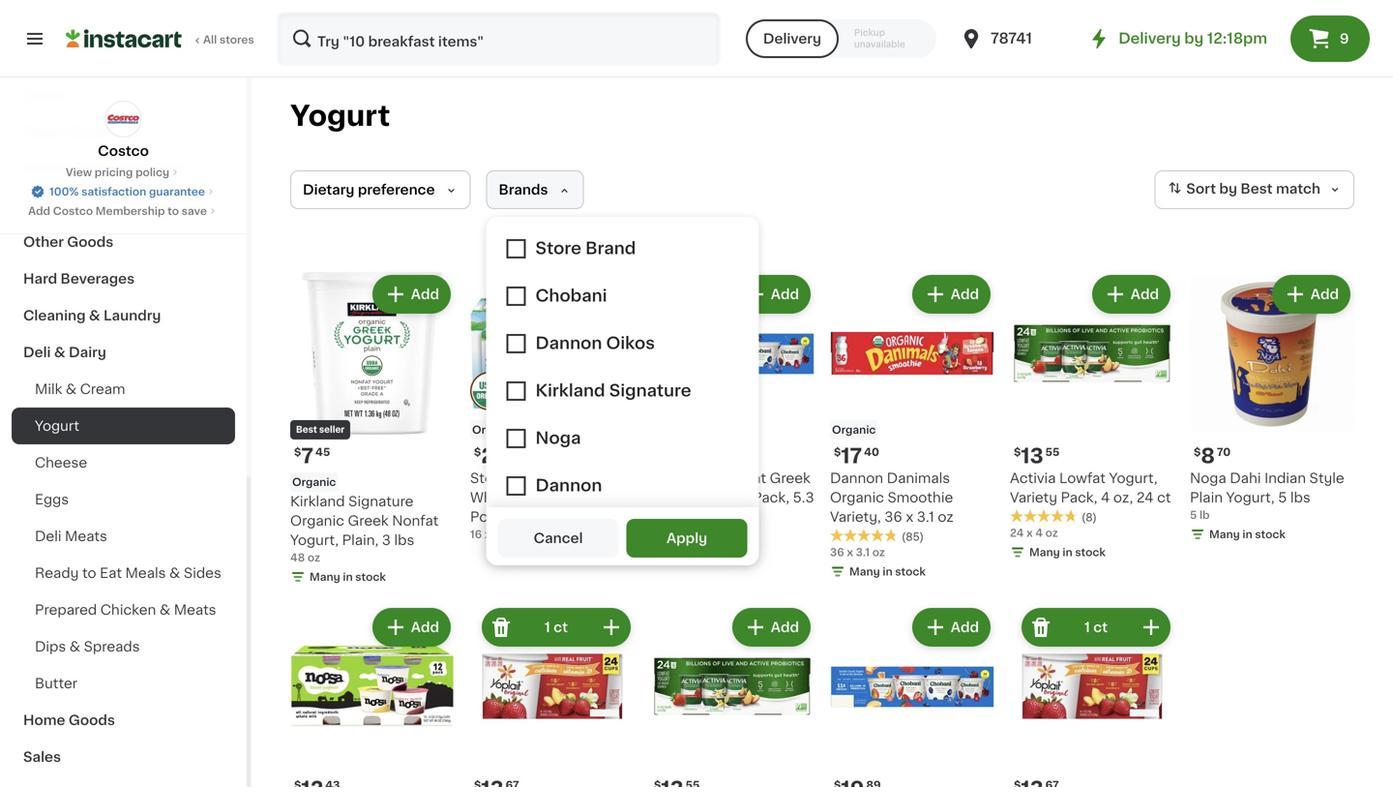 Task type: describe. For each thing, give the bounding box(es) containing it.
ct inside activia lowfat yogurt, variety pack, 4 oz, 24 ct
[[1158, 491, 1172, 504]]

wine
[[23, 198, 58, 212]]

12:18pm
[[1208, 31, 1268, 45]]

health & personal care link
[[12, 150, 235, 187]]

7
[[301, 446, 314, 466]]

stock down the '(8)'
[[1076, 547, 1106, 558]]

other goods
[[23, 235, 114, 249]]

best seller
[[296, 425, 345, 434]]

$ 8 70
[[1195, 446, 1232, 466]]

0 horizontal spatial 5.3
[[676, 529, 694, 540]]

prepared
[[35, 603, 97, 617]]

add button for noga dahi indian style plain yogurt, 5 lbs
[[1275, 277, 1349, 312]]

1 ct for remove yoplait original low fat yogurt, variety pack, 6 oz, 24 ct image
[[545, 621, 568, 634]]

oz, inside chobani non-fat greek yogurt, variety pack, 5.3 oz, 20 ct 20 x 5.3 oz
[[651, 510, 670, 524]]

organic inside 'kirkland signature organic greek nonfat yogurt, plain, 3 lbs 48 oz'
[[290, 514, 345, 528]]

sort
[[1187, 182, 1217, 196]]

oz, inside activia lowfat yogurt, variety pack, 4 oz, 24 ct
[[1114, 491, 1134, 504]]

$ 17 40
[[834, 446, 880, 466]]

best for best match
[[1241, 182, 1273, 196]]

many in stock for noga dahi indian style plain yogurt, 5 lbs
[[1210, 529, 1286, 540]]

match
[[1277, 182, 1321, 196]]

home goods
[[23, 713, 115, 727]]

delivery for delivery by 12:18pm
[[1119, 31, 1182, 45]]

paper goods
[[23, 125, 114, 138]]

add button for chobani non-fat greek yogurt, variety pack, 5.3 oz, 20 ct
[[735, 277, 809, 312]]

by for sort
[[1220, 182, 1238, 196]]

eat
[[100, 566, 122, 580]]

milk inside stonyfield organic whole milk yogurt pouch, variety pack, 3.5 oz, 16 ct
[[517, 491, 544, 504]]

organic up 21
[[472, 424, 516, 435]]

signature
[[349, 495, 414, 508]]

fat
[[745, 471, 767, 485]]

0 horizontal spatial yogurt
[[35, 419, 79, 433]]

organic up 'kirkland'
[[292, 477, 336, 487]]

best for best seller
[[296, 425, 317, 434]]

24 inside activia lowfat yogurt, variety pack, 4 oz, 24 ct
[[1137, 491, 1154, 504]]

view pricing policy
[[66, 167, 170, 178]]

dietary preference button
[[290, 170, 471, 209]]

goods for paper goods
[[67, 125, 114, 138]]

yogurt, inside 'kirkland signature organic greek nonfat yogurt, plain, 3 lbs 48 oz'
[[290, 533, 339, 547]]

laundry
[[104, 309, 161, 322]]

40
[[865, 447, 880, 457]]

0 horizontal spatial 3.5
[[494, 529, 511, 540]]

sales
[[23, 750, 61, 764]]

add costco membership to save link
[[28, 203, 219, 219]]

add button for stonyfield organic whole milk yogurt pouch, variety pack, 3.5 oz, 16 ct
[[554, 277, 629, 312]]

78741 button
[[960, 12, 1077, 66]]

kirkland
[[290, 495, 345, 508]]

cheese link
[[12, 444, 235, 481]]

lbs inside noga dahi indian style plain yogurt, 5 lbs 5 lb
[[1291, 491, 1311, 504]]

paper goods link
[[12, 113, 235, 150]]

cream
[[80, 382, 125, 396]]

beverages
[[61, 272, 135, 286]]

non-
[[711, 471, 745, 485]]

& right chicken
[[160, 603, 171, 617]]

seller
[[319, 425, 345, 434]]

deli meats
[[35, 530, 107, 543]]

45
[[316, 447, 330, 457]]

activia
[[1011, 471, 1057, 485]]

21
[[481, 446, 504, 466]]

in for chobani non-fat greek yogurt, variety pack, 5.3 oz, 20 ct
[[703, 548, 713, 559]]

butter link
[[12, 665, 235, 702]]

cleaning & laundry
[[23, 309, 161, 322]]

0 horizontal spatial milk
[[35, 382, 62, 396]]

eggs
[[35, 493, 69, 506]]

pouch,
[[470, 510, 517, 524]]

$ 13 55
[[1014, 446, 1060, 466]]

yogurt, inside noga dahi indian style plain yogurt, 5 lbs 5 lb
[[1227, 491, 1275, 504]]

yogurt link
[[12, 408, 235, 444]]

48
[[290, 552, 305, 563]]

(85)
[[902, 531, 924, 542]]

1 ct for remove yoplait original low fat yogurt, variety pack, 6 oz, 24 ct icon
[[1085, 621, 1108, 634]]

17
[[842, 446, 863, 466]]

cleaning
[[23, 309, 86, 322]]

preference
[[358, 183, 435, 197]]

add button for kirkland signature organic greek nonfat yogurt, plain, 3 lbs
[[374, 277, 449, 312]]

danimals
[[887, 471, 951, 485]]

cancel
[[534, 531, 583, 545]]

cancel button
[[498, 519, 619, 558]]

prepared chicken & meats link
[[12, 591, 235, 628]]

lbs inside 'kirkland signature organic greek nonfat yogurt, plain, 3 lbs 48 oz'
[[394, 533, 415, 547]]

plain,
[[342, 533, 379, 547]]

indian
[[1265, 471, 1307, 485]]

chobani
[[651, 471, 708, 485]]

dietary
[[303, 183, 355, 197]]

chobani non-fat greek yogurt, variety pack, 5.3 oz, 20 ct 20 x 5.3 oz
[[651, 471, 815, 540]]

sales link
[[12, 739, 235, 775]]

stock for chobani non-fat greek yogurt, variety pack, 5.3 oz, 20 ct
[[716, 548, 746, 559]]

dairy
[[69, 346, 106, 359]]

deli meats link
[[12, 518, 235, 555]]

stock for kirkland signature organic greek nonfat yogurt, plain, 3 lbs
[[356, 572, 386, 582]]

many for kirkland signature organic greek nonfat yogurt, plain, 3 lbs
[[310, 572, 340, 582]]

item badge image
[[470, 372, 509, 411]]

oz inside 'kirkland signature organic greek nonfat yogurt, plain, 3 lbs 48 oz'
[[308, 552, 320, 563]]

9
[[1341, 32, 1350, 45]]

4 inside activia lowfat yogurt, variety pack, 4 oz, 24 ct
[[1102, 491, 1111, 504]]

chicken
[[100, 603, 156, 617]]

many for chobani non-fat greek yogurt, variety pack, 5.3 oz, 20 ct
[[670, 548, 701, 559]]

$ 21 14
[[474, 446, 518, 466]]

x inside dannon danimals organic smoothie variety, 36 x 3.1 oz
[[906, 510, 914, 524]]

delivery for delivery
[[764, 32, 822, 45]]

pack, inside chobani non-fat greek yogurt, variety pack, 5.3 oz, 20 ct 20 x 5.3 oz
[[753, 491, 790, 504]]

& for spreads
[[70, 640, 80, 653]]

pack, inside activia lowfat yogurt, variety pack, 4 oz, 24 ct
[[1061, 491, 1098, 504]]

deli & dairy link
[[12, 334, 235, 371]]

1 for remove yoplait original low fat yogurt, variety pack, 6 oz, 24 ct icon
[[1085, 621, 1091, 634]]

1 vertical spatial costco
[[53, 206, 93, 216]]

kirkland signature organic greek nonfat yogurt, plain, 3 lbs 48 oz
[[290, 495, 439, 563]]

0 vertical spatial 5.3
[[793, 491, 815, 504]]

1 horizontal spatial 20
[[674, 510, 691, 524]]

x inside chobani non-fat greek yogurt, variety pack, 5.3 oz, 20 ct 20 x 5.3 oz
[[667, 529, 674, 540]]

plain
[[1191, 491, 1224, 504]]

0 vertical spatial meats
[[65, 530, 107, 543]]

many in stock for kirkland signature organic greek nonfat yogurt, plain, 3 lbs
[[310, 572, 386, 582]]

product group containing 17
[[831, 271, 995, 583]]

noga dahi indian style plain yogurt, 5 lbs 5 lb
[[1191, 471, 1345, 520]]

health
[[23, 162, 70, 175]]

deli & dairy
[[23, 346, 106, 359]]

78741
[[991, 31, 1033, 45]]

0 vertical spatial yogurt
[[290, 102, 390, 130]]

1 vertical spatial 20
[[651, 529, 665, 540]]

best match
[[1241, 182, 1321, 196]]

meals
[[125, 566, 166, 580]]

home
[[23, 713, 65, 727]]

save
[[182, 206, 207, 216]]

other
[[23, 235, 64, 249]]

apply button
[[627, 519, 748, 558]]

1 vertical spatial to
[[82, 566, 96, 580]]

style
[[1310, 471, 1345, 485]]

1 horizontal spatial meats
[[174, 603, 216, 617]]

wine link
[[12, 187, 235, 224]]



Task type: locate. For each thing, give the bounding box(es) containing it.
2 vertical spatial yogurt
[[548, 491, 592, 504]]

organic down 'kirkland'
[[290, 514, 345, 528]]

36 x 3.1 oz
[[831, 547, 886, 558]]

stonyfield
[[470, 471, 540, 485]]

& for personal
[[73, 162, 84, 175]]

1 vertical spatial 5.3
[[676, 529, 694, 540]]

stock down the (85)
[[896, 566, 926, 577]]

1 horizontal spatial to
[[168, 206, 179, 216]]

1 horizontal spatial 5
[[1279, 491, 1288, 504]]

2 horizontal spatial variety
[[1011, 491, 1058, 504]]

organic up the cancel button
[[544, 471, 598, 485]]

costco logo image
[[105, 101, 142, 137]]

0 vertical spatial lbs
[[1291, 491, 1311, 504]]

deli for deli meats
[[35, 530, 61, 543]]

$ inside $ 8 70
[[1195, 447, 1202, 457]]

many in stock down plain,
[[310, 572, 386, 582]]

oz right the "48"
[[308, 552, 320, 563]]

2 $ from the left
[[474, 447, 481, 457]]

1 vertical spatial 5
[[1191, 510, 1198, 520]]

0 vertical spatial 4
[[1102, 491, 1111, 504]]

dannon danimals organic smoothie variety, 36 x 3.1 oz
[[831, 471, 954, 524]]

product group
[[290, 271, 455, 589], [470, 271, 635, 543], [651, 271, 815, 565], [831, 271, 995, 583], [1011, 271, 1175, 564], [1191, 271, 1355, 546], [290, 604, 455, 787], [470, 604, 635, 787], [651, 604, 815, 787], [831, 604, 995, 787], [1011, 604, 1175, 787]]

1 right remove yoplait original low fat yogurt, variety pack, 6 oz, 24 ct icon
[[1085, 621, 1091, 634]]

$ for 17
[[834, 447, 842, 457]]

delivery button
[[746, 19, 839, 58]]

1 vertical spatial deli
[[35, 530, 61, 543]]

16 inside stonyfield organic whole milk yogurt pouch, variety pack, 3.5 oz, 16 ct
[[494, 530, 508, 543]]

in down 36 x 3.1 oz
[[883, 566, 893, 577]]

0 horizontal spatial 20
[[651, 529, 665, 540]]

all stores
[[203, 34, 254, 45]]

& for laundry
[[89, 309, 100, 322]]

24 down activia
[[1011, 528, 1025, 538]]

$ left 45
[[294, 447, 301, 457]]

x for 24 x 4 oz
[[1027, 528, 1034, 538]]

1 vertical spatial best
[[296, 425, 317, 434]]

guarantee
[[149, 186, 205, 197]]

ready to eat meals & sides
[[35, 566, 222, 580]]

oz down activia
[[1046, 528, 1059, 538]]

1 vertical spatial milk
[[517, 491, 544, 504]]

yogurt, up the "48"
[[290, 533, 339, 547]]

oz down the chobani
[[696, 529, 709, 540]]

13
[[1022, 446, 1044, 466]]

0 vertical spatial goods
[[67, 125, 114, 138]]

to down guarantee
[[168, 206, 179, 216]]

1 vertical spatial oz,
[[651, 510, 670, 524]]

meats up eat
[[65, 530, 107, 543]]

lbs down indian
[[1291, 491, 1311, 504]]

goods for other goods
[[67, 235, 114, 249]]

product group containing 7
[[290, 271, 455, 589]]

sides
[[184, 566, 222, 580]]

0 vertical spatial 20
[[674, 510, 691, 524]]

other goods link
[[12, 224, 235, 260]]

ct left increment quantity of yoplait original low fat yogurt, variety pack, 6 oz, 24 ct icon
[[1094, 621, 1108, 634]]

greek inside 'kirkland signature organic greek nonfat yogurt, plain, 3 lbs 48 oz'
[[348, 514, 389, 528]]

2 vertical spatial goods
[[69, 713, 115, 727]]

0 vertical spatial to
[[168, 206, 179, 216]]

$ for 13
[[1014, 447, 1022, 457]]

yogurt, right the 'lowfat'
[[1110, 471, 1158, 485]]

(8)
[[1082, 512, 1098, 523]]

dips & spreads link
[[12, 628, 235, 665]]

1 horizontal spatial variety
[[702, 491, 750, 504]]

deli inside deli meats link
[[35, 530, 61, 543]]

increment quantity of yoplait original low fat yogurt, variety pack, 6 oz, 24 ct image
[[600, 616, 623, 639]]

oz down smoothie
[[938, 510, 954, 524]]

3.1 inside dannon danimals organic smoothie variety, 36 x 3.1 oz
[[917, 510, 935, 524]]

0 horizontal spatial pack,
[[572, 510, 608, 524]]

milk
[[35, 382, 62, 396], [517, 491, 544, 504]]

x for 16 x 3.5 oz
[[485, 529, 491, 540]]

$ for 7
[[294, 447, 301, 457]]

1 horizontal spatial by
[[1220, 182, 1238, 196]]

$ inside $ 21 14
[[474, 447, 481, 457]]

organic inside dannon danimals organic smoothie variety, 36 x 3.1 oz
[[831, 491, 885, 504]]

yogurt, down the chobani
[[651, 491, 699, 504]]

greek
[[770, 471, 811, 485], [348, 514, 389, 528]]

cheese
[[35, 456, 87, 469]]

0 horizontal spatial meats
[[65, 530, 107, 543]]

0 vertical spatial deli
[[23, 346, 51, 359]]

ct down pouch, in the left of the page
[[512, 530, 526, 543]]

smoothie
[[888, 491, 954, 504]]

costco link
[[98, 101, 149, 161]]

stock down plain,
[[356, 572, 386, 582]]

4
[[1102, 491, 1111, 504], [1036, 528, 1043, 538]]

1 horizontal spatial 1 ct
[[1085, 621, 1108, 634]]

$ up activia
[[1014, 447, 1022, 457]]

55
[[1046, 447, 1060, 457]]

24 left plain
[[1137, 491, 1154, 504]]

add button for activia lowfat yogurt, variety pack, 4 oz, 24 ct
[[1095, 277, 1169, 312]]

oz inside chobani non-fat greek yogurt, variety pack, 5.3 oz, 20 ct 20 x 5.3 oz
[[696, 529, 709, 540]]

remove yoplait original low fat yogurt, variety pack, 6 oz, 24 ct image
[[1030, 616, 1053, 639]]

yogurt, inside activia lowfat yogurt, variety pack, 4 oz, 24 ct
[[1110, 471, 1158, 485]]

0 horizontal spatial 5
[[1191, 510, 1198, 520]]

lowfat
[[1060, 471, 1106, 485]]

dips
[[35, 640, 66, 653]]

many in stock down apply
[[670, 548, 746, 559]]

delivery inside button
[[764, 32, 822, 45]]

1 horizontal spatial 5.3
[[793, 491, 815, 504]]

goods for home goods
[[69, 713, 115, 727]]

0 horizontal spatial 1
[[545, 621, 551, 634]]

& right dips
[[70, 640, 80, 653]]

hard beverages
[[23, 272, 135, 286]]

0 horizontal spatial 3.1
[[856, 547, 870, 558]]

view pricing policy link
[[66, 165, 181, 180]]

delivery
[[1119, 31, 1182, 45], [764, 32, 822, 45]]

8
[[1202, 446, 1216, 466]]

best inside product group
[[296, 425, 317, 434]]

2 1 ct from the left
[[1085, 621, 1108, 634]]

0 vertical spatial by
[[1185, 31, 1204, 45]]

milk down stonyfield in the bottom of the page
[[517, 491, 544, 504]]

1 horizontal spatial 36
[[885, 510, 903, 524]]

0 vertical spatial costco
[[98, 144, 149, 158]]

by left 12:18pm
[[1185, 31, 1204, 45]]

Search field
[[279, 14, 719, 64]]

yogurt up the cancel button
[[548, 491, 592, 504]]

0 vertical spatial 36
[[885, 510, 903, 524]]

0 vertical spatial greek
[[770, 471, 811, 485]]

many down 24 x 4 oz
[[1030, 547, 1061, 558]]

variety down activia
[[1011, 491, 1058, 504]]

1 horizontal spatial pack,
[[753, 491, 790, 504]]

100% satisfaction guarantee
[[49, 186, 205, 197]]

view
[[66, 167, 92, 178]]

brands button
[[486, 170, 584, 209]]

hard beverages link
[[12, 260, 235, 297]]

best left seller
[[296, 425, 317, 434]]

1 vertical spatial 4
[[1036, 528, 1043, 538]]

add costco membership to save
[[28, 206, 207, 216]]

service type group
[[746, 19, 937, 58]]

many down 'kirkland signature organic greek nonfat yogurt, plain, 3 lbs 48 oz'
[[310, 572, 340, 582]]

0 vertical spatial 3.5
[[612, 510, 633, 524]]

oz, down pouch, in the left of the page
[[470, 530, 490, 543]]

personal
[[88, 162, 149, 175]]

delivery by 12:18pm
[[1119, 31, 1268, 45]]

pricing
[[95, 167, 133, 178]]

1 horizontal spatial yogurt
[[290, 102, 390, 130]]

& left dairy
[[54, 346, 65, 359]]

5 down indian
[[1279, 491, 1288, 504]]

x down variety,
[[847, 547, 854, 558]]

in down noga dahi indian style plain yogurt, 5 lbs 5 lb
[[1243, 529, 1253, 540]]

ct up apply
[[695, 510, 709, 524]]

organic down dannon
[[831, 491, 885, 504]]

0 horizontal spatial 36
[[831, 547, 845, 558]]

1 1 ct from the left
[[545, 621, 568, 634]]

deli inside deli & dairy link
[[23, 346, 51, 359]]

1 vertical spatial 3.5
[[494, 529, 511, 540]]

3.1 down smoothie
[[917, 510, 935, 524]]

1 vertical spatial by
[[1220, 182, 1238, 196]]

0 horizontal spatial by
[[1185, 31, 1204, 45]]

apply
[[667, 531, 708, 545]]

yogurt up dietary at the left of the page
[[290, 102, 390, 130]]

oz down variety,
[[873, 547, 886, 558]]

5 left lb
[[1191, 510, 1198, 520]]

20 left apply
[[651, 529, 665, 540]]

1 vertical spatial goods
[[67, 235, 114, 249]]

product group containing 21
[[470, 271, 635, 543]]

1 horizontal spatial lbs
[[1291, 491, 1311, 504]]

all
[[203, 34, 217, 45]]

1 horizontal spatial 24
[[1137, 491, 1154, 504]]

best left the match
[[1241, 182, 1273, 196]]

oz down pouch, in the left of the page
[[514, 529, 526, 540]]

ct inside chobani non-fat greek yogurt, variety pack, 5.3 oz, 20 ct 20 x 5.3 oz
[[695, 510, 709, 524]]

2 vertical spatial oz,
[[470, 530, 490, 543]]

& for dairy
[[54, 346, 65, 359]]

milk down deli & dairy
[[35, 382, 62, 396]]

0 vertical spatial milk
[[35, 382, 62, 396]]

& down beverages
[[89, 309, 100, 322]]

dahi
[[1231, 471, 1262, 485]]

$19.89 element
[[651, 443, 815, 469]]

ct left increment quantity of yoplait original low fat yogurt, variety pack, 6 oz, 24 ct image
[[554, 621, 568, 634]]

organic inside stonyfield organic whole milk yogurt pouch, variety pack, 3.5 oz, 16 ct
[[544, 471, 598, 485]]

greek right fat on the bottom right
[[770, 471, 811, 485]]

yogurt
[[290, 102, 390, 130], [35, 419, 79, 433], [548, 491, 592, 504]]

add button for dannon danimals organic smoothie variety, 36 x 3.1 oz
[[915, 277, 989, 312]]

0 horizontal spatial 24
[[1011, 528, 1025, 538]]

1 horizontal spatial costco
[[98, 144, 149, 158]]

1 horizontal spatial 16
[[494, 530, 508, 543]]

variety
[[702, 491, 750, 504], [1011, 491, 1058, 504], [521, 510, 568, 524]]

dietary preference
[[303, 183, 435, 197]]

2 horizontal spatial pack,
[[1061, 491, 1098, 504]]

24 x 4 oz
[[1011, 528, 1059, 538]]

variety up cancel
[[521, 510, 568, 524]]

stock down noga dahi indian style plain yogurt, 5 lbs 5 lb
[[1256, 529, 1286, 540]]

to left eat
[[82, 566, 96, 580]]

many
[[1210, 529, 1241, 540], [1030, 547, 1061, 558], [670, 548, 701, 559], [850, 566, 881, 577], [310, 572, 340, 582]]

2 horizontal spatial yogurt
[[548, 491, 592, 504]]

36
[[885, 510, 903, 524], [831, 547, 845, 558]]

costco
[[98, 144, 149, 158], [53, 206, 93, 216]]

dips & spreads
[[35, 640, 140, 653]]

None search field
[[277, 12, 721, 66]]

& left cream
[[66, 382, 77, 396]]

1 1 from the left
[[545, 621, 551, 634]]

0 horizontal spatial 16
[[470, 529, 482, 540]]

variety inside activia lowfat yogurt, variety pack, 4 oz, 24 ct
[[1011, 491, 1058, 504]]

0 vertical spatial 3.1
[[917, 510, 935, 524]]

organic up 17
[[833, 424, 876, 435]]

36 down variety,
[[831, 547, 845, 558]]

yogurt, down dahi
[[1227, 491, 1275, 504]]

deli down cleaning
[[23, 346, 51, 359]]

milk & cream
[[35, 382, 125, 396]]

5.3
[[793, 491, 815, 504], [676, 529, 694, 540]]

meats
[[65, 530, 107, 543], [174, 603, 216, 617]]

x
[[906, 510, 914, 524], [1027, 528, 1034, 538], [485, 529, 491, 540], [667, 529, 674, 540], [847, 547, 854, 558]]

0 horizontal spatial to
[[82, 566, 96, 580]]

pack, down the 'lowfat'
[[1061, 491, 1098, 504]]

prepared chicken & meats
[[35, 603, 216, 617]]

$ inside the $ 13 55
[[1014, 447, 1022, 457]]

4 down the 'lowfat'
[[1102, 491, 1111, 504]]

x down pouch, in the left of the page
[[485, 529, 491, 540]]

in for kirkland signature organic greek nonfat yogurt, plain, 3 lbs
[[343, 572, 353, 582]]

3
[[382, 533, 391, 547]]

0 horizontal spatial oz,
[[470, 530, 490, 543]]

0 horizontal spatial 4
[[1036, 528, 1043, 538]]

36 up the (85)
[[885, 510, 903, 524]]

5 $ from the left
[[1195, 447, 1202, 457]]

$ inside $ 7 45
[[294, 447, 301, 457]]

$ inside the $ 17 40
[[834, 447, 842, 457]]

& for cream
[[66, 382, 77, 396]]

x down activia
[[1027, 528, 1034, 538]]

& up 100%
[[73, 162, 84, 175]]

add
[[28, 206, 50, 216], [411, 288, 439, 301], [591, 288, 620, 301], [771, 288, 800, 301], [951, 288, 980, 301], [1131, 288, 1160, 301], [1311, 288, 1340, 301], [411, 621, 439, 634], [771, 621, 800, 634], [951, 621, 980, 634]]

stock for noga dahi indian style plain yogurt, 5 lbs
[[1256, 529, 1286, 540]]

pack, inside stonyfield organic whole milk yogurt pouch, variety pack, 3.5 oz, 16 ct
[[572, 510, 608, 524]]

greek for plain,
[[348, 514, 389, 528]]

greek for pack,
[[770, 471, 811, 485]]

1 vertical spatial lbs
[[394, 533, 415, 547]]

0 vertical spatial oz,
[[1114, 491, 1134, 504]]

ct inside stonyfield organic whole milk yogurt pouch, variety pack, 3.5 oz, 16 ct
[[512, 530, 526, 543]]

1 horizontal spatial 4
[[1102, 491, 1111, 504]]

1 vertical spatial greek
[[348, 514, 389, 528]]

1 ct right remove yoplait original low fat yogurt, variety pack, 6 oz, 24 ct image
[[545, 621, 568, 634]]

in for noga dahi indian style plain yogurt, 5 lbs
[[1243, 529, 1253, 540]]

spreads
[[84, 640, 140, 653]]

by for delivery
[[1185, 31, 1204, 45]]

3 $ from the left
[[834, 447, 842, 457]]

1 vertical spatial yogurt
[[35, 419, 79, 433]]

0 vertical spatial best
[[1241, 182, 1273, 196]]

many down apply
[[670, 548, 701, 559]]

pack, down fat on the bottom right
[[753, 491, 790, 504]]

by right sort
[[1220, 182, 1238, 196]]

0 horizontal spatial lbs
[[394, 533, 415, 547]]

policy
[[136, 167, 170, 178]]

costco up personal at the left top of the page
[[98, 144, 149, 158]]

lbs right 3
[[394, 533, 415, 547]]

stock
[[1256, 529, 1286, 540], [1076, 547, 1106, 558], [716, 548, 746, 559], [896, 566, 926, 577], [356, 572, 386, 582]]

x down the chobani
[[667, 529, 674, 540]]

1 for remove yoplait original low fat yogurt, variety pack, 6 oz, 24 ct image
[[545, 621, 551, 634]]

x for 36 x 3.1 oz
[[847, 547, 854, 558]]

0 horizontal spatial delivery
[[764, 32, 822, 45]]

noga
[[1191, 471, 1227, 485]]

3.1 down variety,
[[856, 547, 870, 558]]

$ up dannon
[[834, 447, 842, 457]]

in down apply
[[703, 548, 713, 559]]

yogurt, inside chobani non-fat greek yogurt, variety pack, 5.3 oz, 20 ct 20 x 5.3 oz
[[651, 491, 699, 504]]

1 horizontal spatial 1
[[1085, 621, 1091, 634]]

0 vertical spatial 24
[[1137, 491, 1154, 504]]

lbs
[[1291, 491, 1311, 504], [394, 533, 415, 547]]

2 horizontal spatial oz,
[[1114, 491, 1134, 504]]

costco down 100%
[[53, 206, 93, 216]]

0 horizontal spatial costco
[[53, 206, 93, 216]]

liquor link
[[12, 76, 235, 113]]

$ left 70
[[1195, 447, 1202, 457]]

goods up health & personal care at the top of the page
[[67, 125, 114, 138]]

2 1 from the left
[[1085, 621, 1091, 634]]

goods inside 'link'
[[67, 125, 114, 138]]

by inside field
[[1220, 182, 1238, 196]]

goods right home
[[69, 713, 115, 727]]

stonyfield organic whole milk yogurt pouch, variety pack, 3.5 oz, 16 ct
[[470, 471, 633, 543]]

0 horizontal spatial greek
[[348, 514, 389, 528]]

1 horizontal spatial 3.1
[[917, 510, 935, 524]]

many in stock down 36 x 3.1 oz
[[850, 566, 926, 577]]

0 vertical spatial 5
[[1279, 491, 1288, 504]]

36 inside dannon danimals organic smoothie variety, 36 x 3.1 oz
[[885, 510, 903, 524]]

eggs link
[[12, 481, 235, 518]]

ready
[[35, 566, 79, 580]]

oz, up apply
[[651, 510, 670, 524]]

best inside field
[[1241, 182, 1273, 196]]

increment quantity of yoplait original low fat yogurt, variety pack, 6 oz, 24 ct image
[[1140, 616, 1164, 639]]

1 vertical spatial meats
[[174, 603, 216, 617]]

oz, inside stonyfield organic whole milk yogurt pouch, variety pack, 3.5 oz, 16 ct
[[470, 530, 490, 543]]

many for noga dahi indian style plain yogurt, 5 lbs
[[1210, 529, 1241, 540]]

oz, left plain
[[1114, 491, 1134, 504]]

hard
[[23, 272, 57, 286]]

1 right remove yoplait original low fat yogurt, variety pack, 6 oz, 24 ct image
[[545, 621, 551, 634]]

greek inside chobani non-fat greek yogurt, variety pack, 5.3 oz, 20 ct 20 x 5.3 oz
[[770, 471, 811, 485]]

70
[[1218, 447, 1232, 457]]

deli down eggs
[[35, 530, 61, 543]]

0 horizontal spatial 1 ct
[[545, 621, 568, 634]]

many in stock for chobani non-fat greek yogurt, variety pack, 5.3 oz, 20 ct
[[670, 548, 746, 559]]

care
[[152, 162, 185, 175]]

1 vertical spatial 3.1
[[856, 547, 870, 558]]

1 horizontal spatial best
[[1241, 182, 1273, 196]]

remove yoplait original low fat yogurt, variety pack, 6 oz, 24 ct image
[[490, 616, 513, 639]]

instacart logo image
[[66, 27, 182, 50]]

many in stock down noga dahi indian style plain yogurt, 5 lbs 5 lb
[[1210, 529, 1286, 540]]

ct left plain
[[1158, 491, 1172, 504]]

product group containing 13
[[1011, 271, 1175, 564]]

meats down sides on the bottom
[[174, 603, 216, 617]]

$ for 8
[[1195, 447, 1202, 457]]

goods up beverages
[[67, 235, 114, 249]]

1 horizontal spatial greek
[[770, 471, 811, 485]]

1 horizontal spatial 3.5
[[612, 510, 633, 524]]

4 down activia
[[1036, 528, 1043, 538]]

variety down the non-
[[702, 491, 750, 504]]

3.5 inside stonyfield organic whole milk yogurt pouch, variety pack, 3.5 oz, 16 ct
[[612, 510, 633, 524]]

oz inside dannon danimals organic smoothie variety, 36 x 3.1 oz
[[938, 510, 954, 524]]

$
[[294, 447, 301, 457], [474, 447, 481, 457], [834, 447, 842, 457], [1014, 447, 1022, 457], [1195, 447, 1202, 457]]

deli for deli & dairy
[[23, 346, 51, 359]]

variety inside chobani non-fat greek yogurt, variety pack, 5.3 oz, 20 ct 20 x 5.3 oz
[[702, 491, 750, 504]]

Best match Sort by field
[[1155, 170, 1355, 209]]

1 vertical spatial 36
[[831, 547, 845, 558]]

home goods link
[[12, 702, 235, 739]]

product group containing 8
[[1191, 271, 1355, 546]]

1 horizontal spatial oz,
[[651, 510, 670, 524]]

yogurt inside stonyfield organic whole milk yogurt pouch, variety pack, 3.5 oz, 16 ct
[[548, 491, 592, 504]]

in down plain,
[[343, 572, 353, 582]]

cleaning & laundry link
[[12, 297, 235, 334]]

1 horizontal spatial delivery
[[1119, 31, 1182, 45]]

butter
[[35, 677, 78, 690]]

0 horizontal spatial best
[[296, 425, 317, 434]]

many in stock down 24 x 4 oz
[[1030, 547, 1106, 558]]

4 $ from the left
[[1014, 447, 1022, 457]]

in down activia lowfat yogurt, variety pack, 4 oz, 24 ct in the bottom right of the page
[[1063, 547, 1073, 558]]

1 vertical spatial 24
[[1011, 528, 1025, 538]]

1 ct left increment quantity of yoplait original low fat yogurt, variety pack, 6 oz, 24 ct icon
[[1085, 621, 1108, 634]]

20 up apply
[[674, 510, 691, 524]]

1 $ from the left
[[294, 447, 301, 457]]

stock down chobani non-fat greek yogurt, variety pack, 5.3 oz, 20 ct 20 x 5.3 oz
[[716, 548, 746, 559]]

variety inside stonyfield organic whole milk yogurt pouch, variety pack, 3.5 oz, 16 ct
[[521, 510, 568, 524]]

1 horizontal spatial milk
[[517, 491, 544, 504]]

many down 36 x 3.1 oz
[[850, 566, 881, 577]]

$ for 21
[[474, 447, 481, 457]]

0 horizontal spatial variety
[[521, 510, 568, 524]]

100%
[[49, 186, 79, 197]]

& left sides on the bottom
[[169, 566, 180, 580]]



Task type: vqa. For each thing, say whether or not it's contained in the screenshot.
oz, within Activia Lowfat Yogurt, Variety Pack, 4 oz, 24 ct
yes



